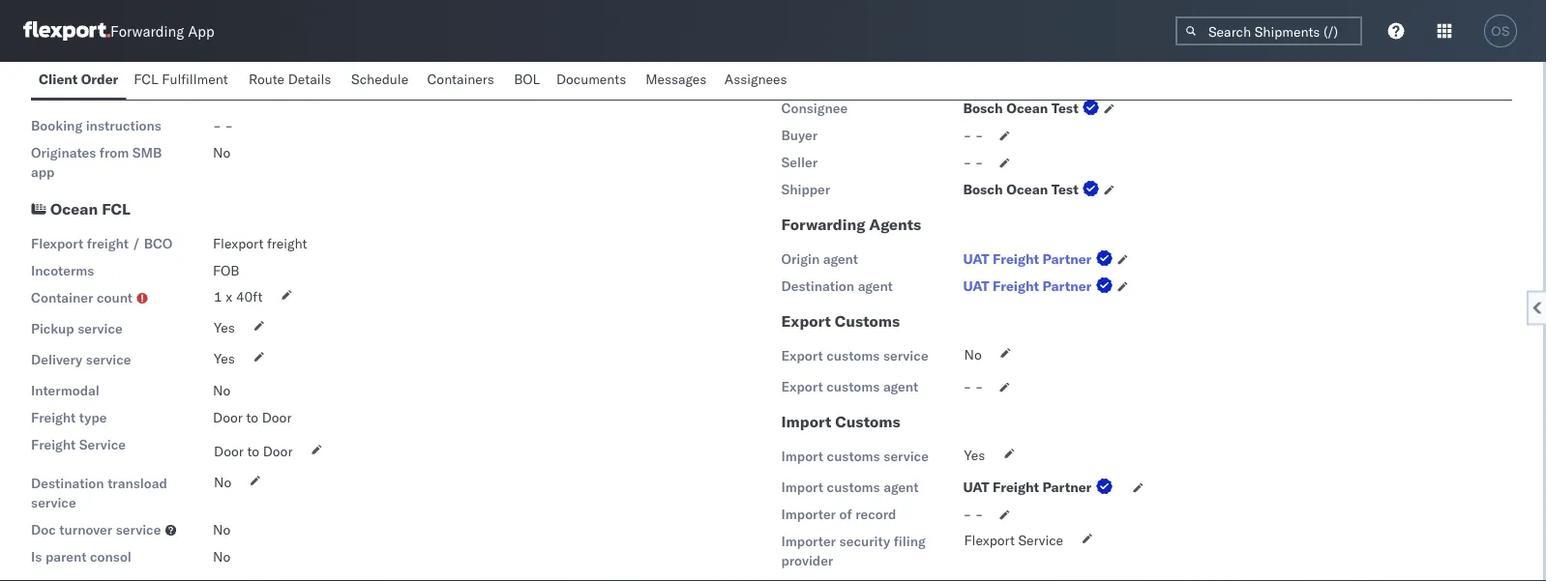 Task type: vqa. For each thing, say whether or not it's contained in the screenshot.


Task type: describe. For each thing, give the bounding box(es) containing it.
export for export customs agent
[[781, 378, 823, 395]]

forwarding for forwarding agents
[[781, 215, 865, 234]]

of for description
[[107, 80, 120, 97]]

bosch for consignee
[[963, 100, 1003, 117]]

freight service
[[31, 436, 126, 453]]

assignees
[[725, 71, 787, 88]]

delivery
[[31, 351, 82, 368]]

fcl fulfillment button
[[126, 62, 241, 100]]

Search Shipments (/) text field
[[1176, 16, 1362, 45]]

booking
[[31, 117, 82, 134]]

customs for export customs agent
[[827, 378, 880, 395]]

smb
[[132, 144, 162, 161]]

pickup
[[31, 320, 74, 337]]

3 partner from the top
[[1043, 479, 1092, 496]]

llc
[[300, 53, 323, 70]]

fulfillment
[[162, 71, 228, 88]]

instructions
[[86, 117, 161, 134]]

type
[[79, 409, 107, 426]]

importer of record
[[781, 506, 896, 523]]

fcl inside button
[[134, 71, 158, 88]]

flexport for flexport freight / bco
[[31, 235, 83, 252]]

(smv
[[327, 53, 363, 70]]

bol button
[[506, 62, 548, 100]]

consignee
[[781, 100, 848, 117]]

messages
[[646, 71, 707, 88]]

route details button
[[241, 62, 344, 100]]

customs for export customs service
[[827, 347, 880, 364]]

import for import customs service
[[781, 448, 823, 465]]

customs for import customs agent
[[827, 479, 880, 496]]

booking instructions
[[31, 117, 161, 134]]

1
[[214, 288, 222, 305]]

bosch ocean test for consignee
[[963, 100, 1079, 117]]

schedule button
[[344, 62, 419, 100]]

from
[[100, 144, 129, 161]]

flexport. image
[[23, 21, 110, 41]]

uat for destination agent
[[963, 278, 989, 295]]

origin
[[781, 251, 820, 268]]

documents button
[[548, 62, 638, 100]]

uat freight partner for origin agent
[[963, 251, 1092, 268]]

os
[[1491, 24, 1510, 38]]

order
[[81, 71, 118, 88]]

3 uat freight partner from the top
[[963, 479, 1092, 496]]

of for importer
[[839, 506, 852, 523]]

export for export customs service
[[781, 347, 823, 364]]

schedule
[[351, 71, 409, 88]]

robert
[[213, 53, 254, 70]]

parent
[[45, 549, 86, 566]]

0 vertical spatial to
[[246, 409, 258, 426]]

turnover
[[59, 522, 112, 538]]

flexport freight
[[213, 235, 307, 252]]

security
[[839, 533, 890, 550]]

bco
[[144, 235, 173, 252]]

importer security filing provider
[[781, 533, 926, 569]]

client-
[[781, 64, 835, 83]]

- - for description of goods
[[214, 86, 234, 103]]

description
[[31, 80, 104, 97]]

client
[[39, 71, 78, 88]]

container
[[31, 289, 93, 306]]

import for import customs
[[781, 412, 831, 432]]

agents
[[869, 215, 921, 234]]

export customs
[[781, 312, 900, 331]]

a)
[[402, 53, 419, 70]]

40ft
[[236, 288, 263, 305]]

test for consignee
[[1051, 100, 1079, 117]]

export customs agent
[[781, 378, 918, 395]]

service down the "pickup service"
[[86, 351, 131, 368]]

1 x 40ft
[[214, 288, 263, 305]]

filing
[[894, 533, 926, 550]]

service for flexport service
[[1018, 532, 1063, 549]]

1 vertical spatial door to door
[[214, 443, 293, 460]]

flexport freight / bco
[[31, 235, 173, 252]]

flexport for flexport freight
[[213, 235, 264, 252]]

customs for import customs service
[[827, 448, 880, 465]]

- - for buyer
[[963, 127, 984, 144]]

ocean for shipper
[[1006, 181, 1048, 198]]

app
[[188, 22, 214, 40]]

parties
[[921, 64, 974, 83]]

details
[[288, 71, 331, 88]]

container count
[[31, 289, 133, 306]]

doc turnover service
[[31, 522, 161, 538]]

os button
[[1478, 9, 1523, 53]]

containers
[[427, 71, 494, 88]]

destination for destination transload service
[[31, 475, 104, 492]]

client order
[[39, 71, 118, 88]]

uat freight partner link for origin agent
[[963, 250, 1117, 269]]

route
[[249, 71, 285, 88]]

originates
[[31, 144, 96, 161]]

0 vertical spatial door to door
[[213, 409, 292, 426]]

partner for origin agent
[[1043, 251, 1092, 268]]

freight for flexport freight / bco
[[87, 235, 129, 252]]

- - for seller
[[963, 154, 984, 171]]

route details
[[249, 71, 331, 88]]

3 uat from the top
[[963, 479, 989, 496]]

destination for destination agent
[[781, 278, 854, 295]]

ocean for consignee
[[1006, 100, 1048, 117]]

fob
[[213, 262, 240, 279]]

consol
[[90, 549, 131, 566]]

app
[[31, 164, 55, 180]]

suite
[[367, 53, 398, 70]]

ocean fcl
[[50, 199, 130, 219]]



Task type: locate. For each thing, give the bounding box(es) containing it.
1 bosch ocean test from the top
[[963, 100, 1079, 117]]

customs up import customs agent
[[827, 448, 880, 465]]

1 vertical spatial uat
[[963, 278, 989, 295]]

2 uat freight partner link from the top
[[963, 277, 1117, 296]]

customs up the importer of record
[[827, 479, 880, 496]]

1 horizontal spatial service
[[1018, 532, 1063, 549]]

1 export from the top
[[781, 312, 831, 331]]

export customs service
[[781, 347, 928, 364]]

uat freight partner for destination agent
[[963, 278, 1092, 295]]

service for export customs service
[[883, 347, 928, 364]]

1 horizontal spatial flexport
[[213, 235, 264, 252]]

customs down the export customs service on the right
[[827, 378, 880, 395]]

1 vertical spatial service
[[1018, 532, 1063, 549]]

agent
[[823, 251, 858, 268], [858, 278, 893, 295], [883, 378, 918, 395], [884, 479, 919, 496]]

service up the "export customs agent"
[[883, 347, 928, 364]]

import down the "export customs agent"
[[781, 412, 831, 432]]

importer for importer security filing provider
[[781, 533, 836, 550]]

destination transload service
[[31, 475, 167, 511]]

bosch
[[258, 53, 296, 70], [963, 100, 1003, 117], [963, 181, 1003, 198]]

doc
[[31, 522, 56, 538]]

freight type
[[31, 409, 107, 426]]

forwarding app
[[110, 22, 214, 40]]

robert bosch llc (smv suite a)
[[213, 53, 419, 70]]

destination
[[31, 53, 104, 70], [781, 278, 854, 295], [31, 475, 104, 492]]

client-nominated parties
[[781, 64, 974, 83]]

2 vertical spatial ocean
[[50, 199, 98, 219]]

export up import customs
[[781, 378, 823, 395]]

1 import from the top
[[781, 412, 831, 432]]

no
[[213, 144, 230, 161], [964, 346, 982, 363], [213, 382, 230, 399], [214, 474, 231, 491], [213, 522, 230, 538], [213, 549, 230, 566]]

- - for export customs agent
[[963, 378, 984, 395]]

partner
[[1043, 251, 1092, 268], [1043, 278, 1092, 295], [1043, 479, 1092, 496]]

0 vertical spatial importer
[[781, 506, 836, 523]]

yes for pickup service
[[214, 319, 235, 336]]

customs for import customs
[[835, 412, 900, 432]]

0 vertical spatial test
[[1051, 100, 1079, 117]]

bosch ocean test for shipper
[[963, 181, 1079, 198]]

customs up the export customs service on the right
[[835, 312, 900, 331]]

forwarding
[[110, 22, 184, 40], [781, 215, 865, 234]]

1 vertical spatial of
[[839, 506, 852, 523]]

uat freight partner
[[963, 251, 1092, 268], [963, 278, 1092, 295], [963, 479, 1092, 496]]

yes for import customs service
[[964, 447, 985, 464]]

door to door
[[213, 409, 292, 426], [214, 443, 293, 460]]

originates from smb app
[[31, 144, 162, 180]]

1 vertical spatial export
[[781, 347, 823, 364]]

1 vertical spatial bosch ocean test
[[963, 181, 1079, 198]]

0 vertical spatial partner
[[1043, 251, 1092, 268]]

service up import customs agent
[[884, 448, 929, 465]]

customs for export customs
[[835, 312, 900, 331]]

2 vertical spatial import
[[781, 479, 823, 496]]

0 horizontal spatial forwarding
[[110, 22, 184, 40]]

2 export from the top
[[781, 347, 823, 364]]

1 horizontal spatial of
[[839, 506, 852, 523]]

service for destination transload service
[[31, 494, 76, 511]]

2 freight from the left
[[267, 235, 307, 252]]

0 vertical spatial uat
[[963, 251, 989, 268]]

bol
[[514, 71, 540, 88]]

transload
[[108, 475, 167, 492]]

forwarding agents
[[781, 215, 921, 234]]

0 vertical spatial customs
[[835, 312, 900, 331]]

freight for flexport freight
[[267, 235, 307, 252]]

test for shipper
[[1051, 181, 1079, 198]]

messages button
[[638, 62, 717, 100]]

is
[[31, 549, 42, 566]]

provider
[[781, 552, 833, 569]]

forwarding for forwarding app
[[110, 22, 184, 40]]

flexport up incoterms
[[31, 235, 83, 252]]

destination inside destination transload service
[[31, 475, 104, 492]]

service
[[78, 320, 123, 337], [883, 347, 928, 364], [86, 351, 131, 368], [884, 448, 929, 465], [31, 494, 76, 511], [116, 522, 161, 538]]

partner for destination agent
[[1043, 278, 1092, 295]]

uat for origin agent
[[963, 251, 989, 268]]

destination up client at the top left of page
[[31, 53, 104, 70]]

count
[[97, 289, 133, 306]]

import up the importer of record
[[781, 479, 823, 496]]

robert bosch llc (smv suite a) link
[[213, 53, 419, 70]]

yes for delivery service
[[214, 350, 235, 367]]

goods
[[124, 80, 161, 97]]

destination agent
[[781, 278, 893, 295]]

import customs service
[[781, 448, 929, 465]]

2 vertical spatial partner
[[1043, 479, 1092, 496]]

agent up record
[[884, 479, 919, 496]]

fcl
[[134, 71, 158, 88], [102, 199, 130, 219]]

service for doc turnover service
[[116, 522, 161, 538]]

0 vertical spatial uat freight partner link
[[963, 250, 1117, 269]]

import customs
[[781, 412, 900, 432]]

0 vertical spatial export
[[781, 312, 831, 331]]

1 horizontal spatial forwarding
[[781, 215, 865, 234]]

forwarding app link
[[23, 21, 214, 41]]

service for freight service
[[79, 436, 126, 453]]

forwarding up location
[[110, 22, 184, 40]]

0 vertical spatial destination
[[31, 53, 104, 70]]

0 vertical spatial uat freight partner
[[963, 251, 1092, 268]]

0 vertical spatial fcl
[[134, 71, 158, 88]]

nominated
[[835, 64, 917, 83]]

agent up export customs
[[858, 278, 893, 295]]

yes
[[214, 319, 235, 336], [214, 350, 235, 367], [964, 447, 985, 464]]

origin agent
[[781, 251, 858, 268]]

export
[[781, 312, 831, 331], [781, 347, 823, 364], [781, 378, 823, 395]]

customs up the "export customs agent"
[[827, 347, 880, 364]]

importer
[[781, 506, 836, 523], [781, 533, 836, 550]]

service for import customs service
[[884, 448, 929, 465]]

shipper
[[781, 181, 830, 198]]

1 horizontal spatial fcl
[[134, 71, 158, 88]]

2 vertical spatial bosch
[[963, 181, 1003, 198]]

/
[[132, 235, 140, 252]]

of
[[107, 80, 120, 97], [839, 506, 852, 523]]

1 vertical spatial test
[[1051, 181, 1079, 198]]

2 vertical spatial export
[[781, 378, 823, 395]]

0 vertical spatial service
[[79, 436, 126, 453]]

incoterms
[[31, 262, 94, 279]]

of down import customs agent
[[839, 506, 852, 523]]

0 vertical spatial forwarding
[[110, 22, 184, 40]]

destination location
[[31, 53, 158, 70]]

documents
[[556, 71, 626, 88]]

2 vertical spatial yes
[[964, 447, 985, 464]]

0 horizontal spatial of
[[107, 80, 120, 97]]

1 test from the top
[[1051, 100, 1079, 117]]

2 import from the top
[[781, 448, 823, 465]]

1 vertical spatial to
[[247, 443, 259, 460]]

2 uat from the top
[[963, 278, 989, 295]]

1 uat from the top
[[963, 251, 989, 268]]

4 customs from the top
[[827, 479, 880, 496]]

1 uat freight partner from the top
[[963, 251, 1092, 268]]

2 horizontal spatial flexport
[[964, 532, 1015, 549]]

service down count
[[78, 320, 123, 337]]

delivery service
[[31, 351, 131, 368]]

door
[[213, 409, 243, 426], [262, 409, 292, 426], [214, 443, 244, 460], [263, 443, 293, 460]]

2 vertical spatial uat freight partner
[[963, 479, 1092, 496]]

containers button
[[419, 62, 506, 100]]

record
[[855, 506, 896, 523]]

uat freight partner link for destination agent
[[963, 277, 1117, 296]]

0 vertical spatial of
[[107, 80, 120, 97]]

0 horizontal spatial freight
[[87, 235, 129, 252]]

flexport service
[[964, 532, 1063, 549]]

1 vertical spatial destination
[[781, 278, 854, 295]]

0 vertical spatial ocean
[[1006, 100, 1048, 117]]

export for export customs
[[781, 312, 831, 331]]

1 freight from the left
[[87, 235, 129, 252]]

description of goods
[[31, 80, 161, 97]]

destination for destination location
[[31, 53, 104, 70]]

0 vertical spatial bosch ocean test
[[963, 100, 1079, 117]]

3 customs from the top
[[827, 448, 880, 465]]

client order button
[[31, 62, 126, 100]]

import down import customs
[[781, 448, 823, 465]]

1 vertical spatial uat freight partner link
[[963, 277, 1117, 296]]

1 importer from the top
[[781, 506, 836, 523]]

destination down 'origin agent'
[[781, 278, 854, 295]]

ocean
[[1006, 100, 1048, 117], [1006, 181, 1048, 198], [50, 199, 98, 219]]

1 uat freight partner link from the top
[[963, 250, 1117, 269]]

export down export customs
[[781, 347, 823, 364]]

fcl down location
[[134, 71, 158, 88]]

1 customs from the top
[[827, 347, 880, 364]]

2 vertical spatial uat
[[963, 479, 989, 496]]

1 vertical spatial bosch
[[963, 100, 1003, 117]]

1 vertical spatial import
[[781, 448, 823, 465]]

customs up import customs service
[[835, 412, 900, 432]]

service up consol
[[116, 522, 161, 538]]

2 partner from the top
[[1043, 278, 1092, 295]]

1 horizontal spatial freight
[[267, 235, 307, 252]]

customs
[[827, 347, 880, 364], [827, 378, 880, 395], [827, 448, 880, 465], [827, 479, 880, 496]]

buyer
[[781, 127, 818, 144]]

2 uat freight partner from the top
[[963, 278, 1092, 295]]

flexport for flexport service
[[964, 532, 1015, 549]]

importer for importer of record
[[781, 506, 836, 523]]

freight
[[993, 251, 1039, 268], [993, 278, 1039, 295], [31, 409, 76, 426], [31, 436, 76, 453], [993, 479, 1039, 496]]

2 test from the top
[[1051, 181, 1079, 198]]

export down destination agent on the right of page
[[781, 312, 831, 331]]

0 horizontal spatial flexport
[[31, 235, 83, 252]]

destination down freight service
[[31, 475, 104, 492]]

location
[[108, 53, 158, 70]]

flexport right filing
[[964, 532, 1015, 549]]

pickup service
[[31, 320, 123, 337]]

1 vertical spatial customs
[[835, 412, 900, 432]]

importer inside importer security filing provider
[[781, 533, 836, 550]]

- - for importer of record
[[963, 506, 984, 523]]

0 horizontal spatial fcl
[[102, 199, 130, 219]]

2 vertical spatial destination
[[31, 475, 104, 492]]

0 vertical spatial import
[[781, 412, 831, 432]]

1 vertical spatial uat freight partner
[[963, 278, 1092, 295]]

seller
[[781, 154, 818, 171]]

of left goods
[[107, 80, 120, 97]]

service inside destination transload service
[[31, 494, 76, 511]]

1 vertical spatial yes
[[214, 350, 235, 367]]

agent up destination agent on the right of page
[[823, 251, 858, 268]]

x
[[226, 288, 232, 305]]

agent down the export customs service on the right
[[883, 378, 918, 395]]

forwarding up 'origin agent'
[[781, 215, 865, 234]]

1 vertical spatial partner
[[1043, 278, 1092, 295]]

0 horizontal spatial service
[[79, 436, 126, 453]]

1 vertical spatial forwarding
[[781, 215, 865, 234]]

service up doc
[[31, 494, 76, 511]]

fcl up flexport freight / bco
[[102, 199, 130, 219]]

3 import from the top
[[781, 479, 823, 496]]

3 export from the top
[[781, 378, 823, 395]]

2 importer from the top
[[781, 533, 836, 550]]

1 vertical spatial ocean
[[1006, 181, 1048, 198]]

is parent consol
[[31, 549, 131, 566]]

fcl fulfillment
[[134, 71, 228, 88]]

bosch for shipper
[[963, 181, 1003, 198]]

customs
[[835, 312, 900, 331], [835, 412, 900, 432]]

flexport up fob
[[213, 235, 264, 252]]

1 partner from the top
[[1043, 251, 1092, 268]]

1 vertical spatial fcl
[[102, 199, 130, 219]]

2 customs from the top
[[827, 378, 880, 395]]

0 vertical spatial bosch
[[258, 53, 296, 70]]

intermodal
[[31, 382, 100, 399]]

uat freight partner link
[[963, 250, 1117, 269], [963, 277, 1117, 296]]

0 vertical spatial yes
[[214, 319, 235, 336]]

2 bosch ocean test from the top
[[963, 181, 1079, 198]]

assignees button
[[717, 62, 798, 100]]

service
[[79, 436, 126, 453], [1018, 532, 1063, 549]]

-
[[214, 86, 222, 103], [226, 86, 234, 103], [213, 117, 221, 134], [225, 117, 233, 134], [963, 127, 972, 144], [975, 127, 984, 144], [963, 154, 972, 171], [975, 154, 984, 171], [963, 378, 972, 395], [975, 378, 984, 395], [963, 506, 972, 523], [975, 506, 984, 523]]

import for import customs agent
[[781, 479, 823, 496]]

1 vertical spatial importer
[[781, 533, 836, 550]]



